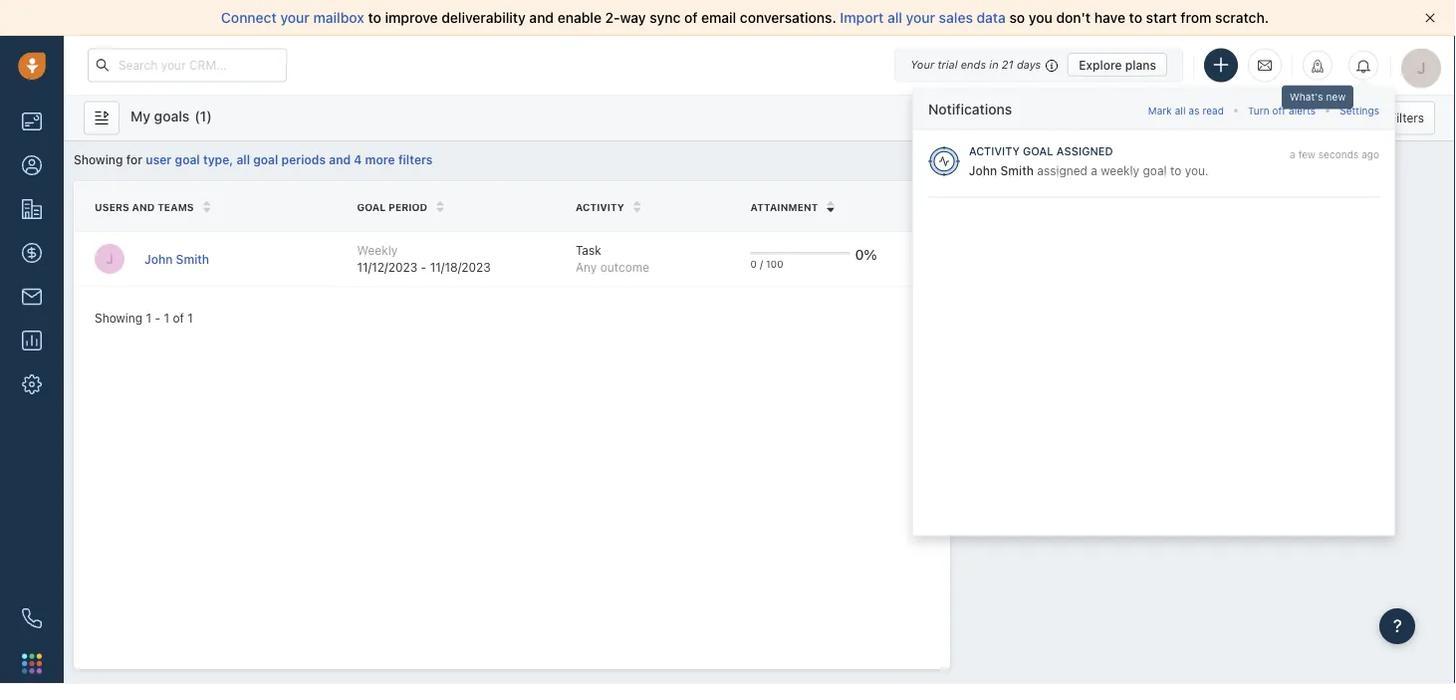 Task type: locate. For each thing, give the bounding box(es) containing it.
activity for activity
[[576, 202, 625, 213]]

goal
[[1278, 111, 1302, 125], [175, 153, 200, 167], [253, 153, 278, 167], [1143, 163, 1167, 177]]

goal inside add goal button
[[1278, 111, 1302, 125]]

1 horizontal spatial 0
[[855, 246, 864, 263]]

all
[[888, 9, 903, 26], [1175, 105, 1186, 117], [237, 153, 250, 167]]

users
[[95, 202, 129, 213]]

0 vertical spatial of
[[684, 9, 698, 26]]

2 horizontal spatial and
[[530, 9, 554, 26]]

2 horizontal spatial to
[[1171, 163, 1182, 177]]

1 vertical spatial -
[[155, 311, 161, 325]]

smith inside activity goal assigned john smith assigned a weekly goal to you.
[[1001, 163, 1034, 177]]

- for 11/18/2023
[[421, 261, 427, 275]]

to right mailbox at top
[[368, 9, 381, 26]]

all left as
[[1175, 105, 1186, 117]]

0 right 100
[[855, 246, 864, 263]]

and left 4
[[329, 153, 351, 167]]

and left enable
[[530, 9, 554, 26]]

1 horizontal spatial and
[[329, 153, 351, 167]]

0 horizontal spatial john
[[144, 252, 173, 266]]

goal left period
[[357, 202, 386, 213]]

settings
[[1340, 105, 1380, 117]]

configuring
[[1041, 189, 1116, 205]]

2 horizontal spatial all
[[1175, 105, 1186, 117]]

explore plans
[[1079, 58, 1157, 72]]

showing
[[74, 153, 123, 167], [95, 311, 143, 325]]

to left "start"
[[1130, 9, 1143, 26]]

1 horizontal spatial john
[[969, 163, 998, 177]]

of
[[684, 9, 698, 26], [173, 311, 184, 325]]

activity up need
[[969, 144, 1020, 157]]

phone element
[[12, 599, 52, 639]]

goal up assigned at the right of page
[[1023, 144, 1054, 157]]

smith
[[1001, 163, 1034, 177], [176, 252, 209, 266]]

any
[[576, 261, 597, 275]]

assigned
[[1038, 163, 1088, 177]]

your left mailbox at top
[[280, 9, 310, 26]]

0 vertical spatial a
[[1290, 148, 1296, 160]]

teams
[[158, 202, 194, 213]]

0 horizontal spatial your
[[280, 9, 310, 26]]

showing for user goal type, all goal periods and 4 more filters
[[74, 153, 433, 167]]

100
[[766, 258, 784, 270]]

j
[[106, 252, 113, 266]]

- inside weekly 11/12/2023 - 11/18/2023
[[421, 261, 427, 275]]

for
[[126, 153, 143, 167]]

add goal button
[[1241, 101, 1311, 135]]

0 horizontal spatial to
[[368, 9, 381, 26]]

start
[[1146, 9, 1177, 26]]

weekly
[[1101, 163, 1140, 177]]

sync
[[650, 9, 681, 26]]

add goal
[[1252, 111, 1302, 125]]

activity up task
[[576, 202, 625, 213]]

1 vertical spatial smith
[[176, 252, 209, 266]]

john up need
[[969, 163, 998, 177]]

1
[[200, 108, 207, 125], [146, 311, 152, 325], [164, 311, 169, 325], [188, 311, 193, 325]]

1 horizontal spatial activity
[[969, 144, 1020, 157]]

and right users
[[132, 202, 155, 213]]

0
[[855, 246, 864, 263], [751, 258, 757, 270]]

0 left /
[[751, 258, 757, 270]]

0 horizontal spatial of
[[173, 311, 184, 325]]

smith up 'help'
[[1001, 163, 1034, 177]]

1 horizontal spatial all
[[888, 9, 903, 26]]

of down john smith link
[[173, 311, 184, 325]]

task
[[576, 244, 602, 258]]

0 vertical spatial goal
[[1023, 144, 1054, 157]]

and
[[530, 9, 554, 26], [329, 153, 351, 167], [132, 202, 155, 213]]

a few seconds ago
[[1290, 148, 1380, 160]]

showing left for
[[74, 153, 123, 167]]

0 vertical spatial -
[[421, 261, 427, 275]]

explore
[[1079, 58, 1122, 72]]

connect
[[221, 9, 277, 26]]

1 vertical spatial goal
[[357, 202, 386, 213]]

my
[[131, 108, 150, 125]]

1 vertical spatial showing
[[95, 311, 143, 325]]

more
[[365, 153, 395, 167]]

scratch.
[[1216, 9, 1269, 26]]

2 vertical spatial and
[[132, 202, 155, 213]]

0 horizontal spatial and
[[132, 202, 155, 213]]

you
[[1029, 9, 1053, 26]]

- right 11/12/2023
[[421, 261, 427, 275]]

all right import
[[888, 9, 903, 26]]

mark all as read
[[1149, 105, 1224, 117]]

0 horizontal spatial -
[[155, 311, 161, 325]]

0 vertical spatial activity
[[969, 144, 1020, 157]]

1 vertical spatial and
[[329, 153, 351, 167]]

0 for 0 %
[[855, 246, 864, 263]]

1 horizontal spatial smith
[[1001, 163, 1034, 177]]

john right j
[[144, 252, 173, 266]]

0 vertical spatial showing
[[74, 153, 123, 167]]

a
[[1290, 148, 1296, 160], [1091, 163, 1098, 177]]

0 horizontal spatial activity
[[576, 202, 625, 213]]

filters
[[398, 153, 433, 167]]

notifications
[[929, 101, 1013, 117]]

0 vertical spatial and
[[530, 9, 554, 26]]

resources:
[[1282, 189, 1352, 205]]

smith down teams
[[176, 252, 209, 266]]

1 vertical spatial activity
[[576, 202, 625, 213]]

activity inside activity goal assigned john smith assigned a weekly goal to you.
[[969, 144, 1020, 157]]

1 horizontal spatial a
[[1290, 148, 1296, 160]]

goal
[[1023, 144, 1054, 157], [357, 202, 386, 213]]

11/18/2023
[[430, 261, 491, 275]]

0 vertical spatial john
[[969, 163, 998, 177]]

0 horizontal spatial a
[[1091, 163, 1098, 177]]

your left sales at the right top of page
[[906, 9, 936, 26]]

1 horizontal spatial -
[[421, 261, 427, 275]]

explore plans link
[[1068, 53, 1168, 77]]

from
[[1181, 9, 1212, 26]]

to
[[368, 9, 381, 26], [1130, 9, 1143, 26], [1171, 163, 1182, 177]]

all right type,
[[237, 153, 250, 167]]

email image
[[1258, 57, 1272, 74]]

1 vertical spatial all
[[1175, 105, 1186, 117]]

)
[[207, 108, 212, 125]]

to left you.
[[1171, 163, 1182, 177]]

1 vertical spatial a
[[1091, 163, 1098, 177]]

what's
[[1290, 91, 1324, 103]]

1 horizontal spatial goal
[[1023, 144, 1054, 157]]

a down assigned
[[1091, 163, 1098, 177]]

deliverability
[[442, 9, 526, 26]]

a left the few
[[1290, 148, 1296, 160]]

- down john smith link
[[155, 311, 161, 325]]

john
[[969, 163, 998, 177], [144, 252, 173, 266]]

settings link
[[1340, 99, 1380, 118]]

of right sync
[[684, 9, 698, 26]]

0 %
[[855, 246, 878, 263]]

0 horizontal spatial goal
[[357, 202, 386, 213]]

showing down j
[[95, 311, 143, 325]]

0 horizontal spatial 0
[[751, 258, 757, 270]]

0 vertical spatial smith
[[1001, 163, 1034, 177]]

0 horizontal spatial all
[[237, 153, 250, 167]]

to inside activity goal assigned john smith assigned a weekly goal to you.
[[1171, 163, 1182, 177]]

filters button
[[1360, 101, 1436, 135]]

Search your CRM... text field
[[88, 48, 287, 82]]

connect your mailbox link
[[221, 9, 368, 26]]

john inside activity goal assigned john smith assigned a weekly goal to you.
[[969, 163, 998, 177]]

1 vertical spatial john
[[144, 252, 173, 266]]

outcome
[[600, 261, 650, 275]]

users and teams
[[95, 202, 194, 213]]

user goal type, all goal periods and 4 more filters link
[[146, 153, 433, 167]]

your down weekly
[[1120, 189, 1149, 205]]



Task type: vqa. For each thing, say whether or not it's contained in the screenshot.
is to the top
no



Task type: describe. For each thing, give the bounding box(es) containing it.
2-
[[605, 9, 620, 26]]

off
[[1273, 105, 1286, 117]]

close image
[[1426, 13, 1436, 23]]

ago
[[1362, 148, 1380, 160]]

new
[[1327, 91, 1346, 103]]

trial
[[938, 58, 958, 71]]

2 horizontal spatial your
[[1120, 189, 1149, 205]]

improve
[[385, 9, 438, 26]]

2 vertical spatial all
[[237, 153, 250, 167]]

0 horizontal spatial smith
[[176, 252, 209, 266]]

period
[[389, 202, 428, 213]]

need
[[970, 189, 1005, 205]]

need help configuring your settings? try these resources:
[[970, 189, 1352, 205]]

try
[[1217, 189, 1238, 205]]

activity for activity goal assigned john smith assigned a weekly goal to you.
[[969, 144, 1020, 157]]

freshworks switcher image
[[22, 654, 42, 674]]

turn off alerts
[[1248, 105, 1316, 117]]

data
[[977, 9, 1006, 26]]

11/12/2023
[[357, 261, 418, 275]]

my goals ( 1 )
[[131, 108, 212, 125]]

way
[[620, 9, 646, 26]]

few
[[1299, 148, 1316, 160]]

add
[[1252, 111, 1274, 125]]

phone image
[[22, 609, 42, 629]]

weekly
[[357, 244, 398, 258]]

settings?
[[1153, 189, 1214, 205]]

type,
[[203, 153, 233, 167]]

read
[[1203, 105, 1224, 117]]

showing for showing 1 - 1 of 1
[[95, 311, 143, 325]]

goal inside activity goal assigned john smith assigned a weekly goal to you.
[[1023, 144, 1054, 157]]

1 horizontal spatial to
[[1130, 9, 1143, 26]]

conversations.
[[740, 9, 837, 26]]

enable
[[558, 9, 602, 26]]

days
[[1017, 58, 1041, 71]]

your trial ends in 21 days
[[911, 58, 1041, 71]]

turn
[[1248, 105, 1270, 117]]

filters
[[1390, 111, 1425, 125]]

a inside activity goal assigned john smith assigned a weekly goal to you.
[[1091, 163, 1098, 177]]

0 / 100
[[751, 258, 784, 270]]

sales
[[939, 9, 973, 26]]

in
[[990, 58, 999, 71]]

have
[[1095, 9, 1126, 26]]

seconds
[[1319, 148, 1359, 160]]

(
[[195, 108, 200, 125]]

showing 1 - 1 of 1
[[95, 311, 193, 325]]

0 vertical spatial all
[[888, 9, 903, 26]]

don't
[[1057, 9, 1091, 26]]

showing for showing for user goal type, all goal periods and 4 more filters
[[74, 153, 123, 167]]

goal period
[[357, 202, 428, 213]]

john smith link
[[144, 251, 209, 268]]

these
[[1242, 189, 1279, 205]]

- for 1
[[155, 311, 161, 325]]

mark
[[1149, 105, 1172, 117]]

assigned
[[1057, 144, 1114, 157]]

weekly 11/12/2023 - 11/18/2023
[[357, 244, 491, 275]]

periods
[[282, 153, 326, 167]]

import all your sales data link
[[840, 9, 1010, 26]]

what's new tooltip
[[1282, 85, 1354, 114]]

help
[[1009, 189, 1037, 205]]

what's new
[[1290, 91, 1346, 103]]

mailbox
[[313, 9, 365, 26]]

1 vertical spatial of
[[173, 311, 184, 325]]

goals
[[154, 108, 190, 125]]

plans
[[1126, 58, 1157, 72]]

goal inside activity goal assigned john smith assigned a weekly goal to you.
[[1143, 163, 1167, 177]]

mark all as read link
[[1149, 99, 1224, 118]]

connect your mailbox to improve deliverability and enable 2-way sync of email conversations. import all your sales data so you don't have to start from scratch.
[[221, 9, 1269, 26]]

21
[[1002, 58, 1014, 71]]

1 horizontal spatial your
[[906, 9, 936, 26]]

ends
[[961, 58, 987, 71]]

import
[[840, 9, 884, 26]]

%
[[864, 246, 878, 263]]

turn off alerts link
[[1248, 99, 1316, 118]]

as
[[1189, 105, 1200, 117]]

so
[[1010, 9, 1025, 26]]

activity goal assigned john smith assigned a weekly goal to you.
[[969, 144, 1209, 177]]

alerts
[[1289, 105, 1316, 117]]

your
[[911, 58, 935, 71]]

0 for 0 / 100
[[751, 258, 757, 270]]

you.
[[1185, 163, 1209, 177]]

email
[[701, 9, 737, 26]]

/
[[760, 258, 763, 270]]

john smith
[[144, 252, 209, 266]]

task any outcome
[[576, 244, 650, 275]]

user
[[146, 153, 172, 167]]

4
[[354, 153, 362, 167]]

1 horizontal spatial of
[[684, 9, 698, 26]]



